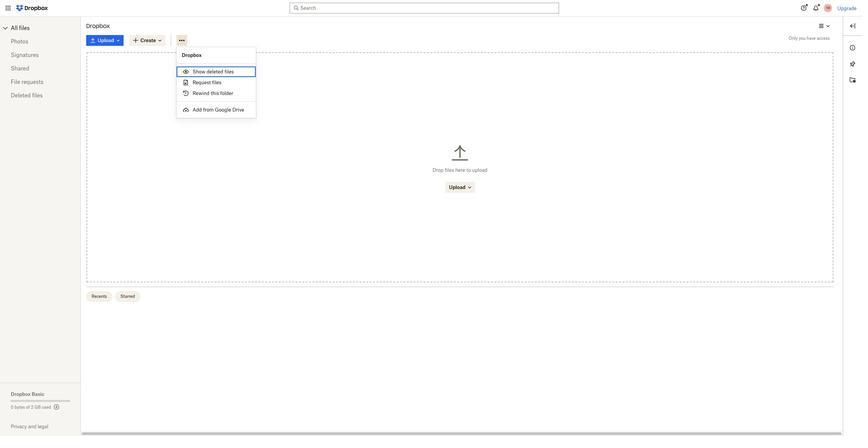 Task type: locate. For each thing, give the bounding box(es) containing it.
rewind this folder menu item
[[177, 88, 256, 99]]

0 horizontal spatial dropbox
[[11, 391, 31, 397]]

files right all
[[19, 25, 30, 31]]

files down show deleted files menu item
[[212, 80, 222, 85]]

of
[[26, 405, 30, 410]]

0
[[11, 405, 13, 410]]

starred
[[121, 294, 135, 299]]

open activity image
[[849, 76, 858, 84]]

only you have access
[[790, 36, 831, 41]]

to
[[467, 167, 471, 173]]

all
[[11, 25, 18, 31]]

drop
[[433, 167, 444, 173]]

open details pane image
[[849, 22, 858, 30]]

2
[[31, 405, 33, 410]]

files down file requests link
[[32, 92, 43, 99]]

photos
[[11, 38, 28, 45]]

0 bytes of 2 gb used
[[11, 405, 51, 410]]

add
[[193, 107, 202, 113]]

this
[[211, 90, 219, 96]]

from
[[203, 107, 214, 113]]

1 vertical spatial dropbox
[[182, 52, 202, 58]]

basic
[[32, 391, 44, 397]]

signatures link
[[11, 48, 70, 62]]

files right deleted
[[225, 69, 234, 74]]

request
[[193, 80, 211, 85]]

and
[[28, 424, 36, 429]]

upgrade
[[838, 5, 858, 11]]

files
[[19, 25, 30, 31], [225, 69, 234, 74], [212, 80, 222, 85], [32, 92, 43, 99], [445, 167, 455, 173]]

drive
[[233, 107, 244, 113]]

privacy and legal link
[[11, 424, 81, 429]]

dropbox
[[86, 23, 110, 29], [182, 52, 202, 58], [11, 391, 31, 397]]

signatures
[[11, 52, 39, 58]]

2 horizontal spatial dropbox
[[182, 52, 202, 58]]

global header element
[[0, 0, 863, 17]]

0 vertical spatial dropbox
[[86, 23, 110, 29]]

shared
[[11, 65, 29, 72]]

all files
[[11, 25, 30, 31]]

show deleted files
[[193, 69, 234, 74]]

you
[[800, 36, 806, 41]]

file requests
[[11, 79, 44, 85]]

drop files here to upload
[[433, 167, 488, 173]]

files left here at the right of page
[[445, 167, 455, 173]]

rewind
[[193, 90, 210, 96]]

1 horizontal spatial dropbox
[[86, 23, 110, 29]]

gb
[[35, 405, 41, 410]]



Task type: vqa. For each thing, say whether or not it's contained in the screenshot.
Get more space ICON
yes



Task type: describe. For each thing, give the bounding box(es) containing it.
dropbox for privacy and legal link
[[182, 52, 202, 58]]

privacy
[[11, 424, 27, 429]]

used
[[42, 405, 51, 410]]

show deleted files menu item
[[177, 66, 256, 77]]

recents button
[[86, 291, 112, 302]]

show
[[193, 69, 206, 74]]

files for request files
[[212, 80, 222, 85]]

recents
[[92, 294, 107, 299]]

files for deleted files
[[32, 92, 43, 99]]

shared link
[[11, 62, 70, 75]]

here
[[456, 167, 466, 173]]

request files
[[193, 80, 222, 85]]

only
[[790, 36, 799, 41]]

privacy and legal
[[11, 424, 48, 429]]

deleted
[[207, 69, 224, 74]]

file requests link
[[11, 75, 70, 89]]

deleted files
[[11, 92, 43, 99]]

access
[[818, 36, 831, 41]]

photos link
[[11, 35, 70, 48]]

add from google drive menu item
[[177, 104, 256, 115]]

dropbox for photos link
[[86, 23, 110, 29]]

request files menu item
[[177, 77, 256, 88]]

bytes
[[15, 405, 25, 410]]

add from google drive
[[193, 107, 244, 113]]

open pinned items image
[[849, 60, 858, 68]]

2 vertical spatial dropbox
[[11, 391, 31, 397]]

deleted
[[11, 92, 31, 99]]

legal
[[38, 424, 48, 429]]

open information panel image
[[849, 44, 858, 52]]

files for all files
[[19, 25, 30, 31]]

all files link
[[11, 23, 81, 33]]

rewind this folder
[[193, 90, 233, 96]]

deleted files link
[[11, 89, 70, 102]]

upgrade link
[[838, 5, 858, 11]]

folder
[[220, 90, 233, 96]]

requests
[[22, 79, 44, 85]]

starred button
[[115, 291, 140, 302]]

upload
[[473, 167, 488, 173]]

dropbox logo - go to the homepage image
[[13, 3, 50, 13]]

google
[[215, 107, 231, 113]]

dropbox basic
[[11, 391, 44, 397]]

get more space image
[[52, 403, 61, 411]]

file
[[11, 79, 20, 85]]

have
[[808, 36, 817, 41]]

files for drop files here to upload
[[445, 167, 455, 173]]



